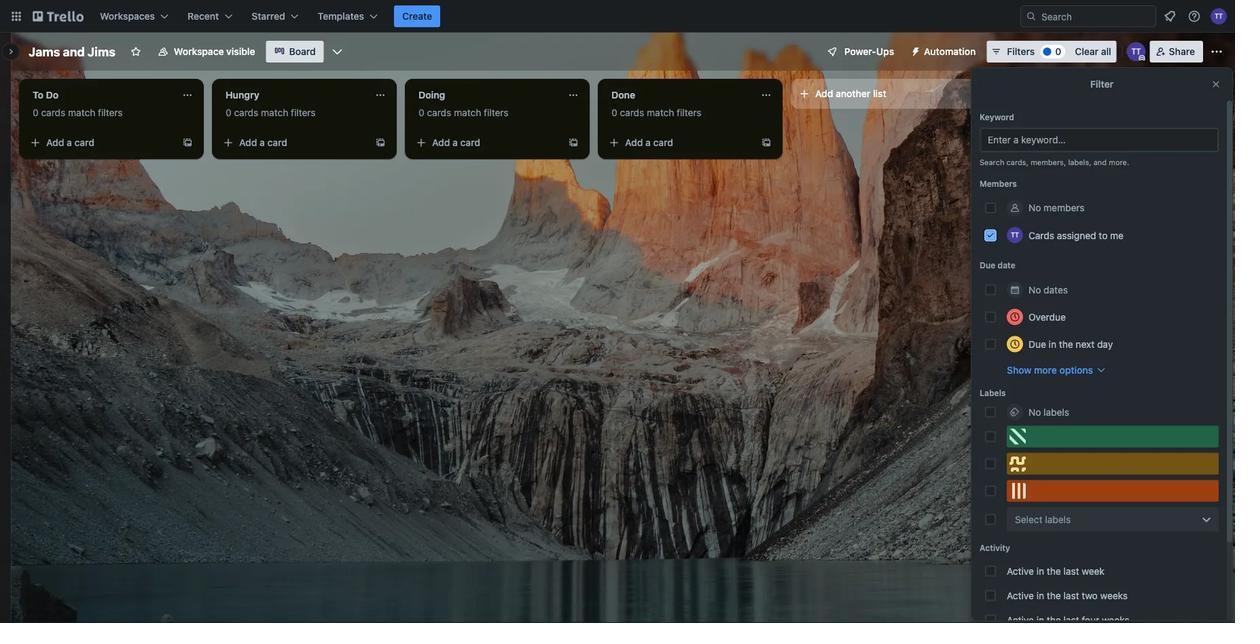 Task type: describe. For each thing, give the bounding box(es) containing it.
0 cards match filters for to do
[[33, 107, 123, 118]]

in for due in the next day
[[1049, 338, 1057, 350]]

date
[[998, 261, 1016, 270]]

board
[[289, 46, 316, 57]]

create button
[[394, 5, 440, 27]]

1 vertical spatial terry turtle (terryturtle) image
[[1007, 227, 1023, 243]]

add for doing
[[432, 137, 450, 148]]

members,
[[1031, 158, 1066, 167]]

another
[[836, 88, 871, 99]]

add a card button for doing
[[410, 132, 563, 154]]

add a card button for hungry
[[217, 132, 370, 154]]

labels,
[[1069, 158, 1092, 167]]

more
[[1034, 364, 1057, 375]]

no dates
[[1029, 284, 1068, 295]]

the for day
[[1059, 338, 1074, 350]]

due for due date
[[980, 261, 996, 270]]

filters for done
[[677, 107, 702, 118]]

clear all
[[1075, 46, 1112, 57]]

weeks
[[1101, 590, 1128, 601]]

search cards, members, labels, and more.
[[980, 158, 1130, 167]]

workspace visible button
[[149, 41, 263, 63]]

a for done
[[646, 137, 651, 148]]

a for hungry
[[260, 137, 265, 148]]

show more options button
[[1007, 363, 1107, 377]]

cards for done
[[620, 107, 644, 118]]

doing
[[419, 89, 445, 101]]

due in the next day
[[1029, 338, 1113, 350]]

0 cards match filters for done
[[612, 107, 702, 118]]

to
[[33, 89, 44, 101]]

select labels
[[1015, 514, 1071, 525]]

0 vertical spatial terry turtle (terryturtle) image
[[1211, 8, 1227, 24]]

filters for doing
[[484, 107, 509, 118]]

0 cards match filters for doing
[[419, 107, 509, 118]]

color: green, title: none element
[[1007, 426, 1219, 448]]

show
[[1007, 364, 1032, 375]]

open information menu image
[[1188, 10, 1202, 23]]

cards,
[[1007, 158, 1029, 167]]

0 for done
[[612, 107, 618, 118]]

a for to do
[[67, 137, 72, 148]]

overdue
[[1029, 311, 1066, 322]]

color: yellow, title: none element
[[1007, 453, 1219, 475]]

in for active in the last two weeks
[[1037, 590, 1045, 601]]

power-ups button
[[817, 41, 903, 63]]

clear all button
[[1070, 41, 1117, 63]]

create from template… image for to do
[[182, 137, 193, 148]]

color: orange, title: none element
[[1007, 480, 1219, 502]]

hungry
[[226, 89, 259, 101]]

active for active in the last two weeks
[[1007, 590, 1034, 601]]

board link
[[266, 41, 324, 63]]

active in the last week
[[1007, 565, 1105, 577]]

add a card button for to do
[[24, 132, 177, 154]]

members
[[980, 179, 1017, 188]]

clear
[[1075, 46, 1099, 57]]

jams
[[29, 44, 60, 59]]

templates
[[318, 11, 364, 22]]

no for no members
[[1029, 202, 1041, 213]]

filters
[[1007, 46, 1035, 57]]

members
[[1044, 202, 1085, 213]]

labels for no labels
[[1044, 406, 1070, 418]]

jims
[[88, 44, 115, 59]]

switch to… image
[[10, 10, 23, 23]]

filters for to do
[[98, 107, 123, 118]]

create from template… image for doing
[[568, 137, 579, 148]]

done
[[612, 89, 636, 101]]

match for doing
[[454, 107, 481, 118]]

labels for select labels
[[1046, 514, 1071, 525]]

assigned
[[1057, 230, 1097, 241]]

To Do text field
[[24, 84, 174, 106]]

activity
[[980, 543, 1011, 553]]

sm image
[[905, 41, 924, 60]]

starred
[[252, 11, 285, 22]]

close popover image
[[1211, 79, 1222, 90]]

week
[[1082, 565, 1105, 577]]

add a card for doing
[[432, 137, 481, 148]]

cards for doing
[[427, 107, 451, 118]]

terry turtle (terryturtle) image
[[1127, 42, 1146, 61]]

0 for to do
[[33, 107, 39, 118]]

card for done
[[653, 137, 674, 148]]

add a card for hungry
[[239, 137, 288, 148]]

starred button
[[244, 5, 307, 27]]

0 for hungry
[[226, 107, 232, 118]]

show more options
[[1007, 364, 1094, 375]]

customize views image
[[331, 45, 344, 58]]

search image
[[1026, 11, 1037, 22]]

cards assigned to me
[[1029, 230, 1124, 241]]

add a card for to do
[[46, 137, 95, 148]]

match for done
[[647, 107, 674, 118]]

no labels
[[1029, 406, 1070, 418]]

add inside button
[[816, 88, 834, 99]]

0 left clear
[[1056, 46, 1062, 57]]

workspaces button
[[92, 5, 177, 27]]

Search field
[[1037, 6, 1156, 27]]



Task type: vqa. For each thing, say whether or not it's contained in the screenshot.
No Notifications
no



Task type: locate. For each thing, give the bounding box(es) containing it.
Hungry text field
[[217, 84, 367, 106]]

in up active in the last two weeks on the right bottom
[[1037, 565, 1045, 577]]

the
[[1059, 338, 1074, 350], [1047, 565, 1061, 577], [1047, 590, 1061, 601]]

in
[[1049, 338, 1057, 350], [1037, 565, 1045, 577], [1037, 590, 1045, 601]]

1 horizontal spatial create from template… image
[[375, 137, 386, 148]]

2 active from the top
[[1007, 590, 1034, 601]]

add a card button for done
[[603, 132, 756, 154]]

me
[[1111, 230, 1124, 241]]

share
[[1169, 46, 1195, 57]]

in down the active in the last week on the bottom of the page
[[1037, 590, 1045, 601]]

add another list button
[[791, 79, 976, 109]]

more.
[[1109, 158, 1130, 167]]

last
[[1064, 565, 1080, 577], [1064, 590, 1080, 601]]

0 horizontal spatial create from template… image
[[182, 137, 193, 148]]

add a card down hungry
[[239, 137, 288, 148]]

no members
[[1029, 202, 1085, 213]]

options
[[1060, 364, 1094, 375]]

match down done text field in the top of the page
[[647, 107, 674, 118]]

recent
[[188, 11, 219, 22]]

visible
[[226, 46, 255, 57]]

terry turtle (terryturtle) image
[[1211, 8, 1227, 24], [1007, 227, 1023, 243]]

cards for hungry
[[234, 107, 258, 118]]

to do
[[33, 89, 59, 101]]

1 match from the left
[[68, 107, 95, 118]]

no
[[1029, 202, 1041, 213], [1029, 284, 1041, 295], [1029, 406, 1041, 418]]

1 no from the top
[[1029, 202, 1041, 213]]

1 vertical spatial labels
[[1046, 514, 1071, 525]]

cards
[[41, 107, 65, 118], [234, 107, 258, 118], [427, 107, 451, 118], [620, 107, 644, 118]]

card for doing
[[460, 137, 481, 148]]

add a card for done
[[625, 137, 674, 148]]

the left 'next' at the right of page
[[1059, 338, 1074, 350]]

last for two
[[1064, 590, 1080, 601]]

last for week
[[1064, 565, 1080, 577]]

cards
[[1029, 230, 1055, 241]]

3 add a card from the left
[[432, 137, 481, 148]]

2 vertical spatial the
[[1047, 590, 1061, 601]]

no up cards on the top of page
[[1029, 202, 1041, 213]]

add a card button down to do text field
[[24, 132, 177, 154]]

3 filters from the left
[[484, 107, 509, 118]]

add down doing
[[432, 137, 450, 148]]

2 vertical spatial in
[[1037, 590, 1045, 601]]

add a card
[[46, 137, 95, 148], [239, 137, 288, 148], [432, 137, 481, 148], [625, 137, 674, 148]]

1 vertical spatial last
[[1064, 590, 1080, 601]]

terry turtle (terryturtle) image right open information menu icon
[[1211, 8, 1227, 24]]

match
[[68, 107, 95, 118], [261, 107, 288, 118], [454, 107, 481, 118], [647, 107, 674, 118]]

3 0 cards match filters from the left
[[419, 107, 509, 118]]

2 create from template… image from the left
[[375, 137, 386, 148]]

workspace
[[174, 46, 224, 57]]

2 card from the left
[[267, 137, 288, 148]]

0 horizontal spatial and
[[63, 44, 85, 59]]

a down done text field in the top of the page
[[646, 137, 651, 148]]

due for due in the next day
[[1029, 338, 1047, 350]]

card down to do text field
[[74, 137, 95, 148]]

jams and jims
[[29, 44, 115, 59]]

0 cards match filters for hungry
[[226, 107, 316, 118]]

1 cards from the left
[[41, 107, 65, 118]]

1 vertical spatial no
[[1029, 284, 1041, 295]]

2 add a card button from the left
[[217, 132, 370, 154]]

no down "more"
[[1029, 406, 1041, 418]]

4 0 cards match filters from the left
[[612, 107, 702, 118]]

keyword
[[980, 112, 1015, 122]]

and inside board name "text box"
[[63, 44, 85, 59]]

match down hungry text box on the left of the page
[[261, 107, 288, 118]]

4 a from the left
[[646, 137, 651, 148]]

workspace visible
[[174, 46, 255, 57]]

3 card from the left
[[460, 137, 481, 148]]

4 card from the left
[[653, 137, 674, 148]]

1 vertical spatial the
[[1047, 565, 1061, 577]]

0 notifications image
[[1162, 8, 1178, 24]]

Done text field
[[603, 84, 753, 106]]

add a card down the done
[[625, 137, 674, 148]]

labels
[[1044, 406, 1070, 418], [1046, 514, 1071, 525]]

the for week
[[1047, 565, 1061, 577]]

1 add a card button from the left
[[24, 132, 177, 154]]

2 last from the top
[[1064, 590, 1080, 601]]

last left week
[[1064, 565, 1080, 577]]

terry turtle (terryturtle) image left cards on the top of page
[[1007, 227, 1023, 243]]

filters down doing text box
[[484, 107, 509, 118]]

and left the jims
[[63, 44, 85, 59]]

a
[[67, 137, 72, 148], [260, 137, 265, 148], [453, 137, 458, 148], [646, 137, 651, 148]]

show menu image
[[1210, 45, 1224, 58]]

a down hungry text box on the left of the page
[[260, 137, 265, 148]]

1 active from the top
[[1007, 565, 1034, 577]]

2 filters from the left
[[291, 107, 316, 118]]

recent button
[[179, 5, 241, 27]]

Board name text field
[[22, 41, 122, 63]]

last left two
[[1064, 590, 1080, 601]]

select
[[1015, 514, 1043, 525]]

add down hungry
[[239, 137, 257, 148]]

primary element
[[0, 0, 1236, 33]]

no left dates
[[1029, 284, 1041, 295]]

2 horizontal spatial create from template… image
[[568, 137, 579, 148]]

4 add a card from the left
[[625, 137, 674, 148]]

labels right the select
[[1046, 514, 1071, 525]]

match for to do
[[68, 107, 95, 118]]

1 horizontal spatial and
[[1094, 158, 1107, 167]]

card for to do
[[74, 137, 95, 148]]

card down done text field in the top of the page
[[653, 137, 674, 148]]

power-
[[845, 46, 877, 57]]

no for no dates
[[1029, 284, 1041, 295]]

a down doing text box
[[453, 137, 458, 148]]

0 cards match filters
[[33, 107, 123, 118], [226, 107, 316, 118], [419, 107, 509, 118], [612, 107, 702, 118]]

add down the done
[[625, 137, 643, 148]]

templates button
[[310, 5, 386, 27]]

and
[[63, 44, 85, 59], [1094, 158, 1107, 167]]

match down to do text field
[[68, 107, 95, 118]]

0 cards match filters down to do text field
[[33, 107, 123, 118]]

0 vertical spatial no
[[1029, 202, 1041, 213]]

1 create from template… image from the left
[[182, 137, 193, 148]]

to
[[1099, 230, 1108, 241]]

2 add a card from the left
[[239, 137, 288, 148]]

cards down doing
[[427, 107, 451, 118]]

cards down the 'do'
[[41, 107, 65, 118]]

add for to do
[[46, 137, 64, 148]]

4 add a card button from the left
[[603, 132, 756, 154]]

0 horizontal spatial due
[[980, 261, 996, 270]]

0 vertical spatial active
[[1007, 565, 1034, 577]]

the up active in the last two weeks on the right bottom
[[1047, 565, 1061, 577]]

0 down doing
[[419, 107, 425, 118]]

filters down hungry text box on the left of the page
[[291, 107, 316, 118]]

two
[[1082, 590, 1098, 601]]

1 card from the left
[[74, 137, 95, 148]]

add a card button down done text field in the top of the page
[[603, 132, 756, 154]]

in for active in the last week
[[1037, 565, 1045, 577]]

4 match from the left
[[647, 107, 674, 118]]

1 vertical spatial active
[[1007, 590, 1034, 601]]

add for done
[[625, 137, 643, 148]]

ups
[[877, 46, 894, 57]]

2 cards from the left
[[234, 107, 258, 118]]

next
[[1076, 338, 1095, 350]]

0 vertical spatial last
[[1064, 565, 1080, 577]]

0 vertical spatial in
[[1049, 338, 1057, 350]]

filter
[[1091, 78, 1114, 90]]

create
[[402, 11, 432, 22]]

3 match from the left
[[454, 107, 481, 118]]

0 down to
[[33, 107, 39, 118]]

due date
[[980, 261, 1016, 270]]

4 filters from the left
[[677, 107, 702, 118]]

add for hungry
[[239, 137, 257, 148]]

2 vertical spatial no
[[1029, 406, 1041, 418]]

add
[[816, 88, 834, 99], [46, 137, 64, 148], [239, 137, 257, 148], [432, 137, 450, 148], [625, 137, 643, 148]]

1 horizontal spatial due
[[1029, 338, 1047, 350]]

automation
[[924, 46, 976, 57]]

in up show more options
[[1049, 338, 1057, 350]]

do
[[46, 89, 59, 101]]

active for active in the last week
[[1007, 565, 1034, 577]]

0 vertical spatial due
[[980, 261, 996, 270]]

3 cards from the left
[[427, 107, 451, 118]]

workspaces
[[100, 11, 155, 22]]

active
[[1007, 565, 1034, 577], [1007, 590, 1034, 601]]

add a card button down hungry text box on the left of the page
[[217, 132, 370, 154]]

the down the active in the last week on the bottom of the page
[[1047, 590, 1061, 601]]

2 a from the left
[[260, 137, 265, 148]]

add a card down the 'do'
[[46, 137, 95, 148]]

the for two
[[1047, 590, 1061, 601]]

card down doing text box
[[460, 137, 481, 148]]

1 vertical spatial in
[[1037, 565, 1045, 577]]

0
[[1056, 46, 1062, 57], [33, 107, 39, 118], [226, 107, 232, 118], [419, 107, 425, 118], [612, 107, 618, 118]]

a down to do text field
[[67, 137, 72, 148]]

2 match from the left
[[261, 107, 288, 118]]

list
[[873, 88, 887, 99]]

1 horizontal spatial terry turtle (terryturtle) image
[[1211, 8, 1227, 24]]

add a card down doing
[[432, 137, 481, 148]]

all
[[1101, 46, 1112, 57]]

due left "date"
[[980, 261, 996, 270]]

active in the last two weeks
[[1007, 590, 1128, 601]]

star or unstar board image
[[130, 46, 141, 57]]

0 vertical spatial and
[[63, 44, 85, 59]]

due up "more"
[[1029, 338, 1047, 350]]

filters down to do text field
[[98, 107, 123, 118]]

add down the 'do'
[[46, 137, 64, 148]]

1 vertical spatial and
[[1094, 158, 1107, 167]]

share button
[[1150, 41, 1204, 63]]

and left more.
[[1094, 158, 1107, 167]]

create from template… image for hungry
[[375, 137, 386, 148]]

day
[[1098, 338, 1113, 350]]

4 cards from the left
[[620, 107, 644, 118]]

0 horizontal spatial terry turtle (terryturtle) image
[[1007, 227, 1023, 243]]

Enter a keyword… text field
[[980, 128, 1219, 152]]

this member is an admin of this board. image
[[1139, 55, 1146, 61]]

dates
[[1044, 284, 1068, 295]]

active down the active in the last week on the bottom of the page
[[1007, 590, 1034, 601]]

3 no from the top
[[1029, 406, 1041, 418]]

1 filters from the left
[[98, 107, 123, 118]]

3 add a card button from the left
[[410, 132, 563, 154]]

add a card button
[[24, 132, 177, 154], [217, 132, 370, 154], [410, 132, 563, 154], [603, 132, 756, 154]]

1 vertical spatial due
[[1029, 338, 1047, 350]]

power-ups
[[845, 46, 894, 57]]

no for no labels
[[1029, 406, 1041, 418]]

1 0 cards match filters from the left
[[33, 107, 123, 118]]

labels
[[980, 388, 1006, 398]]

add another list
[[816, 88, 887, 99]]

0 vertical spatial the
[[1059, 338, 1074, 350]]

filters
[[98, 107, 123, 118], [291, 107, 316, 118], [484, 107, 509, 118], [677, 107, 702, 118]]

match for hungry
[[261, 107, 288, 118]]

2 no from the top
[[1029, 284, 1041, 295]]

0 cards match filters down doing text box
[[419, 107, 509, 118]]

search
[[980, 158, 1005, 167]]

0 cards match filters down done text field in the top of the page
[[612, 107, 702, 118]]

Doing text field
[[410, 84, 560, 106]]

cards down the done
[[620, 107, 644, 118]]

active down activity
[[1007, 565, 1034, 577]]

0 down hungry
[[226, 107, 232, 118]]

add a card button down doing text box
[[410, 132, 563, 154]]

card down hungry text box on the left of the page
[[267, 137, 288, 148]]

cards for to do
[[41, 107, 65, 118]]

a for doing
[[453, 137, 458, 148]]

cards down hungry
[[234, 107, 258, 118]]

0 vertical spatial labels
[[1044, 406, 1070, 418]]

due
[[980, 261, 996, 270], [1029, 338, 1047, 350]]

1 last from the top
[[1064, 565, 1080, 577]]

back to home image
[[33, 5, 84, 27]]

filters for hungry
[[291, 107, 316, 118]]

0 cards match filters down hungry text box on the left of the page
[[226, 107, 316, 118]]

filters down done text field in the top of the page
[[677, 107, 702, 118]]

create from template… image
[[761, 137, 772, 148]]

3 create from template… image from the left
[[568, 137, 579, 148]]

0 for doing
[[419, 107, 425, 118]]

automation button
[[905, 41, 984, 63]]

1 add a card from the left
[[46, 137, 95, 148]]

add left another
[[816, 88, 834, 99]]

create from template… image
[[182, 137, 193, 148], [375, 137, 386, 148], [568, 137, 579, 148]]

labels down show more options button
[[1044, 406, 1070, 418]]

card
[[74, 137, 95, 148], [267, 137, 288, 148], [460, 137, 481, 148], [653, 137, 674, 148]]

card for hungry
[[267, 137, 288, 148]]

2 0 cards match filters from the left
[[226, 107, 316, 118]]

1 a from the left
[[67, 137, 72, 148]]

match down doing text box
[[454, 107, 481, 118]]

3 a from the left
[[453, 137, 458, 148]]

0 down the done
[[612, 107, 618, 118]]



